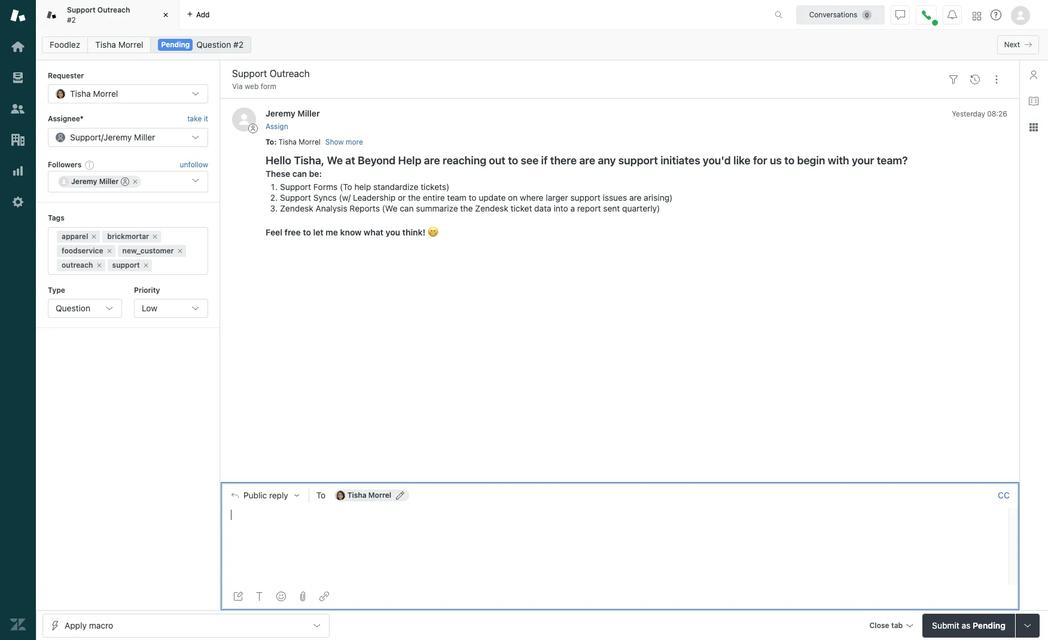 Task type: vqa. For each thing, say whether or not it's contained in the screenshot.
RECENTLY UPDATED TICKETS
no



Task type: locate. For each thing, give the bounding box(es) containing it.
morrel up /
[[93, 89, 118, 99]]

we
[[327, 154, 343, 167]]

data
[[534, 203, 551, 214]]

1 horizontal spatial question
[[196, 39, 231, 50]]

are left any
[[579, 154, 595, 167]]

into
[[554, 203, 568, 214]]

2 vertical spatial support
[[112, 261, 140, 270]]

via web form
[[232, 82, 276, 91]]

question down type
[[56, 303, 90, 313]]

tisha morrel for requester
[[70, 89, 118, 99]]

to for to
[[316, 491, 326, 501]]

question for question #2
[[196, 39, 231, 50]]

remove image
[[132, 178, 139, 186], [91, 233, 98, 240], [151, 233, 159, 240], [106, 247, 113, 255], [176, 247, 183, 255], [95, 262, 103, 269]]

main element
[[0, 0, 36, 641]]

conversations button
[[796, 5, 885, 24]]

public
[[244, 491, 267, 501]]

me
[[326, 227, 338, 238]]

question
[[196, 39, 231, 50], [56, 303, 90, 313]]

public reply
[[244, 491, 288, 501]]

jeremy inside jeremy miller option
[[71, 177, 97, 186]]

2 vertical spatial tisha morrel
[[347, 491, 391, 500]]

pending right the as
[[973, 621, 1006, 631]]

are
[[424, 154, 440, 167], [579, 154, 595, 167], [629, 193, 642, 203]]

remove image for apparel
[[91, 233, 98, 240]]

1 horizontal spatial pending
[[973, 621, 1006, 631]]

filter image
[[949, 75, 958, 84]]

1 horizontal spatial #2
[[233, 39, 244, 50]]

#2 up via
[[233, 39, 244, 50]]

0 vertical spatial question
[[196, 39, 231, 50]]

support down assignee*
[[70, 132, 101, 142]]

morrel inside the 'to : tisha morrel show more'
[[299, 137, 321, 146]]

remove image up the foodservice
[[91, 233, 98, 240]]

foodlez link
[[42, 36, 88, 53]]

info on adding followers image
[[85, 160, 95, 170]]

0 vertical spatial jeremy
[[266, 109, 295, 119]]

if
[[541, 154, 548, 167]]

morrel down outreach
[[118, 39, 143, 50]]

2 vertical spatial jeremy
[[71, 177, 97, 186]]

2 horizontal spatial miller
[[298, 109, 320, 119]]

jeremy down requester element
[[104, 132, 132, 142]]

1 vertical spatial question
[[56, 303, 90, 313]]

jeremy up assign
[[266, 109, 295, 119]]

arising)
[[644, 193, 673, 203]]

analysis
[[316, 203, 347, 214]]

add button
[[179, 0, 217, 29]]

tisha right :
[[279, 137, 297, 146]]

0 horizontal spatial question
[[56, 303, 90, 313]]

add attachment image
[[298, 592, 308, 602]]

tags
[[48, 214, 64, 223]]

apps image
[[1029, 123, 1039, 132]]

millerjeremy500@gmail.com image
[[59, 177, 69, 187]]

1 horizontal spatial jeremy
[[104, 132, 132, 142]]

pending down "close" icon on the left
[[161, 40, 190, 49]]

zendesk products image
[[973, 12, 981, 20]]

the down team
[[460, 203, 473, 214]]

us
[[770, 154, 782, 167]]

1 vertical spatial jeremy
[[104, 132, 132, 142]]

close
[[870, 621, 890, 630]]

can down or
[[400, 203, 414, 214]]

0 vertical spatial miller
[[298, 109, 320, 119]]

jeremy
[[266, 109, 295, 119], [104, 132, 132, 142], [71, 177, 97, 186]]

1 horizontal spatial the
[[460, 203, 473, 214]]

foodservice
[[62, 246, 103, 255]]

a
[[571, 203, 575, 214]]

syncs
[[313, 193, 337, 203]]

tisha morrel link
[[87, 36, 151, 53]]

tisha down requester at the left of page
[[70, 89, 91, 99]]

2 horizontal spatial support
[[619, 154, 658, 167]]

#2
[[67, 15, 76, 24], [233, 39, 244, 50]]

support inside support outreach #2
[[67, 5, 96, 14]]

next button
[[997, 35, 1039, 54]]

0 horizontal spatial pending
[[161, 40, 190, 49]]

tab
[[891, 621, 903, 630]]

support
[[619, 154, 658, 167], [570, 193, 601, 203], [112, 261, 140, 270]]

1 vertical spatial pending
[[973, 621, 1006, 631]]

question button
[[48, 299, 122, 318]]

support left outreach
[[67, 5, 96, 14]]

get help image
[[991, 10, 1002, 20]]

to left let
[[303, 227, 311, 238]]

know
[[340, 227, 362, 238]]

support left remove image
[[112, 261, 140, 270]]

summarize
[[416, 203, 458, 214]]

tisha inside the 'to : tisha morrel show more'
[[279, 137, 297, 146]]

remove image inside jeremy miller option
[[132, 178, 139, 186]]

the right or
[[408, 193, 421, 203]]

tisha morrel right moretisha@foodlez.com image
[[347, 491, 391, 500]]

1 horizontal spatial to
[[316, 491, 326, 501]]

tab
[[36, 0, 179, 30]]

standardize
[[373, 182, 418, 192]]

followers element
[[48, 171, 208, 193]]

zendesk up free at top left
[[280, 203, 313, 214]]

to inside the 'to : tisha morrel show more'
[[266, 137, 274, 146]]

are up quarterly)
[[629, 193, 642, 203]]

:
[[274, 137, 277, 146]]

0 vertical spatial #2
[[67, 15, 76, 24]]

low button
[[134, 299, 208, 318]]

Subject field
[[230, 66, 941, 81]]

2 horizontal spatial jeremy
[[266, 109, 295, 119]]

to : tisha morrel show more
[[266, 137, 363, 147]]

zendesk
[[280, 203, 313, 214], [475, 203, 508, 214]]

support outreach #2
[[67, 5, 130, 24]]

remove image right user is an agent image in the left of the page
[[132, 178, 139, 186]]

😁️
[[428, 227, 438, 238]]

miller up the 'to : tisha morrel show more'
[[298, 109, 320, 119]]

0 horizontal spatial zendesk
[[280, 203, 313, 214]]

0 vertical spatial to
[[266, 137, 274, 146]]

zendesk down "update"
[[475, 203, 508, 214]]

assignee* element
[[48, 128, 208, 147]]

2 vertical spatial miller
[[99, 177, 119, 186]]

2 zendesk from the left
[[475, 203, 508, 214]]

1 horizontal spatial support
[[570, 193, 601, 203]]

out
[[489, 154, 506, 167]]

morrel inside requester element
[[93, 89, 118, 99]]

tab containing support outreach
[[36, 0, 179, 30]]

format text image
[[255, 592, 264, 602]]

pending inside secondary element
[[161, 40, 190, 49]]

form
[[261, 82, 276, 91]]

initiates
[[661, 154, 700, 167]]

support up report
[[570, 193, 601, 203]]

0 horizontal spatial jeremy
[[71, 177, 97, 186]]

question down 'add'
[[196, 39, 231, 50]]

outreach
[[97, 5, 130, 14]]

customers image
[[10, 101, 26, 117]]

tisha down support outreach #2 on the left top of page
[[95, 39, 116, 50]]

1 vertical spatial tisha morrel
[[70, 89, 118, 99]]

to left moretisha@foodlez.com image
[[316, 491, 326, 501]]

1 vertical spatial to
[[316, 491, 326, 501]]

customer context image
[[1029, 70, 1039, 80]]

hide composer image
[[615, 478, 625, 488]]

miller left user is an agent image in the left of the page
[[99, 177, 119, 186]]

1 horizontal spatial zendesk
[[475, 203, 508, 214]]

0 vertical spatial tisha morrel
[[95, 39, 143, 50]]

any
[[598, 154, 616, 167]]

#2 inside secondary element
[[233, 39, 244, 50]]

entire
[[423, 193, 445, 203]]

update
[[479, 193, 506, 203]]

question inside question popup button
[[56, 303, 90, 313]]

miller for jeremy miller
[[99, 177, 119, 186]]

support inside assignee* "element"
[[70, 132, 101, 142]]

#2 inside support outreach #2
[[67, 15, 76, 24]]

miller inside jeremy miller assign
[[298, 109, 320, 119]]

miller inside assignee* "element"
[[134, 132, 155, 142]]

leadership
[[353, 193, 396, 203]]

remove image for outreach
[[95, 262, 103, 269]]

1 vertical spatial miller
[[134, 132, 155, 142]]

1 horizontal spatial miller
[[134, 132, 155, 142]]

close image
[[160, 9, 172, 21]]

to
[[508, 154, 518, 167], [784, 154, 795, 167], [469, 193, 477, 203], [303, 227, 311, 238]]

type
[[48, 286, 65, 295]]

add
[[196, 10, 210, 19]]

1 zendesk from the left
[[280, 203, 313, 214]]

tisha morrel inside requester element
[[70, 89, 118, 99]]

help
[[398, 154, 422, 167]]

yesterday
[[952, 110, 985, 119]]

question inside secondary element
[[196, 39, 231, 50]]

morrel
[[118, 39, 143, 50], [93, 89, 118, 99], [299, 137, 321, 146], [368, 491, 391, 500]]

miller right /
[[134, 132, 155, 142]]

avatar image
[[232, 108, 256, 132]]

remove image for new_customer
[[176, 247, 183, 255]]

zendesk support image
[[10, 8, 26, 23]]

sent
[[603, 203, 620, 214]]

0 horizontal spatial to
[[266, 137, 274, 146]]

1 horizontal spatial can
[[400, 203, 414, 214]]

jeremy miller
[[71, 177, 119, 186]]

support right any
[[619, 154, 658, 167]]

unfollow button
[[180, 160, 208, 170]]

1 vertical spatial can
[[400, 203, 414, 214]]

0 horizontal spatial miller
[[99, 177, 119, 186]]

remove image right new_customer
[[176, 247, 183, 255]]

remove image down brickmortar
[[106, 247, 113, 255]]

0 horizontal spatial #2
[[67, 15, 76, 24]]

morrel up tisha,
[[299, 137, 321, 146]]

0 vertical spatial pending
[[161, 40, 190, 49]]

edit user image
[[396, 492, 405, 500]]

hello
[[266, 154, 291, 167]]

show more button
[[325, 137, 363, 148]]

new_customer
[[122, 246, 174, 255]]

remove image up new_customer
[[151, 233, 159, 240]]

tisha morrel down outreach
[[95, 39, 143, 50]]

remove image right outreach at the left of the page
[[95, 262, 103, 269]]

user is an agent image
[[121, 178, 129, 186]]

tisha inside requester element
[[70, 89, 91, 99]]

displays possible ticket submission types image
[[1023, 621, 1033, 631]]

1 vertical spatial support
[[570, 193, 601, 203]]

jeremy down info on adding followers "image"
[[71, 177, 97, 186]]

0 horizontal spatial can
[[292, 169, 307, 179]]

0 horizontal spatial support
[[112, 261, 140, 270]]

where
[[520, 193, 544, 203]]

miller
[[298, 109, 320, 119], [134, 132, 155, 142], [99, 177, 119, 186]]

tisha morrel down requester at the left of page
[[70, 89, 118, 99]]

jeremy miller assign
[[266, 109, 320, 131]]

on
[[508, 193, 518, 203]]

hello tisha, we at beyond help are reaching out to see if there are any support initiates you'd like for us to begin with your team? these can be: support forms (to help standardize tickets) support syncs (w/ leadership or the entire team to update on where larger support issues are arising) zendesk analysis reports (we can summarize the zendesk ticket data into a report sent quarterly)
[[266, 154, 908, 214]]

beyond
[[358, 154, 396, 167]]

miller inside option
[[99, 177, 119, 186]]

question for question
[[56, 303, 90, 313]]

at
[[345, 154, 355, 167]]

tisha morrel inside secondary element
[[95, 39, 143, 50]]

1 vertical spatial #2
[[233, 39, 244, 50]]

0 horizontal spatial are
[[424, 154, 440, 167]]

jeremy miller option
[[58, 176, 141, 188]]

Yesterday 08:26 text field
[[952, 110, 1008, 119]]

to down assign button
[[266, 137, 274, 146]]

to right the 'out'
[[508, 154, 518, 167]]

jeremy inside jeremy miller assign
[[266, 109, 295, 119]]

0 vertical spatial the
[[408, 193, 421, 203]]

are right help
[[424, 154, 440, 167]]

#2 up 'foodlez'
[[67, 15, 76, 24]]

can left the be: on the left top of the page
[[292, 169, 307, 179]]



Task type: describe. For each thing, give the bounding box(es) containing it.
cc button
[[998, 491, 1010, 501]]

forms
[[313, 182, 338, 192]]

jeremy for jeremy miller
[[71, 177, 97, 186]]

apparel
[[62, 232, 88, 241]]

admin image
[[10, 194, 26, 210]]

for
[[753, 154, 767, 167]]

tisha morrel for to
[[347, 491, 391, 500]]

remove image for brickmortar
[[151, 233, 159, 240]]

moretisha@foodlez.com image
[[336, 491, 345, 501]]

what
[[364, 227, 384, 238]]

team
[[447, 193, 467, 203]]

ticket
[[511, 203, 532, 214]]

it
[[204, 115, 208, 123]]

reporting image
[[10, 163, 26, 179]]

submit as pending
[[932, 621, 1006, 631]]

see
[[521, 154, 539, 167]]

insert emojis image
[[276, 592, 286, 602]]

brickmortar
[[107, 232, 149, 241]]

close tab button
[[864, 614, 918, 640]]

ticket actions image
[[992, 75, 1002, 84]]

assign button
[[266, 121, 288, 132]]

support / jeremy miller
[[70, 132, 155, 142]]

priority
[[134, 286, 160, 295]]

feel
[[266, 227, 282, 238]]

question #2
[[196, 39, 244, 50]]

with
[[828, 154, 849, 167]]

1 vertical spatial the
[[460, 203, 473, 214]]

knowledge image
[[1029, 96, 1039, 106]]

be:
[[309, 169, 322, 179]]

cc
[[998, 491, 1010, 501]]

your
[[852, 154, 874, 167]]

to for to : tisha morrel show more
[[266, 137, 274, 146]]

organizations image
[[10, 132, 26, 148]]

2 horizontal spatial are
[[629, 193, 642, 203]]

you
[[386, 227, 400, 238]]

(w/
[[339, 193, 351, 203]]

button displays agent's chat status as invisible. image
[[896, 10, 905, 19]]

these
[[266, 169, 290, 179]]

close tab
[[870, 621, 903, 630]]

free
[[285, 227, 301, 238]]

to right team
[[469, 193, 477, 203]]

submit
[[932, 621, 960, 631]]

assignee*
[[48, 115, 84, 123]]

add link (cmd k) image
[[319, 592, 329, 602]]

like
[[734, 154, 751, 167]]

yesterday 08:26
[[952, 110, 1008, 119]]

think!
[[402, 227, 425, 238]]

tabs tab list
[[36, 0, 762, 30]]

tisha inside secondary element
[[95, 39, 116, 50]]

conversations
[[809, 10, 858, 19]]

reports
[[350, 203, 380, 214]]

quarterly)
[[622, 203, 660, 214]]

0 vertical spatial support
[[619, 154, 658, 167]]

help
[[354, 182, 371, 192]]

tisha right moretisha@foodlez.com image
[[347, 491, 367, 500]]

(to
[[340, 182, 352, 192]]

web
[[245, 82, 259, 91]]

begin
[[797, 154, 825, 167]]

support down the these
[[280, 182, 311, 192]]

requester
[[48, 71, 84, 80]]

next
[[1004, 40, 1020, 49]]

zendesk image
[[10, 617, 26, 633]]

to right us
[[784, 154, 795, 167]]

1 horizontal spatial are
[[579, 154, 595, 167]]

tisha,
[[294, 154, 324, 167]]

more
[[346, 138, 363, 147]]

larger
[[546, 193, 568, 203]]

Public reply composer text field
[[226, 508, 1005, 534]]

team?
[[877, 154, 908, 167]]

outreach
[[62, 261, 93, 270]]

notifications image
[[948, 10, 957, 19]]

there
[[550, 154, 577, 167]]

requester element
[[48, 85, 208, 104]]

as
[[962, 621, 971, 631]]

jeremy inside assignee* "element"
[[104, 132, 132, 142]]

take it
[[187, 115, 208, 123]]

0 vertical spatial can
[[292, 169, 307, 179]]

apply macro
[[65, 621, 113, 631]]

take
[[187, 115, 202, 123]]

draft mode image
[[233, 592, 243, 602]]

tickets)
[[421, 182, 449, 192]]

08:26
[[987, 110, 1008, 119]]

jeremy miller link
[[266, 109, 320, 119]]

morrel inside secondary element
[[118, 39, 143, 50]]

support left syncs
[[280, 193, 311, 203]]

unfollow
[[180, 160, 208, 169]]

low
[[142, 303, 157, 313]]

assign
[[266, 122, 288, 131]]

miller for jeremy miller assign
[[298, 109, 320, 119]]

remove image
[[142, 262, 149, 269]]

secondary element
[[36, 33, 1048, 57]]

remove image for foodservice
[[106, 247, 113, 255]]

reaching
[[443, 154, 486, 167]]

macro
[[89, 621, 113, 631]]

or
[[398, 193, 406, 203]]

report
[[577, 203, 601, 214]]

apply
[[65, 621, 87, 631]]

0 horizontal spatial the
[[408, 193, 421, 203]]

show
[[325, 138, 344, 147]]

jeremy for jeremy miller assign
[[266, 109, 295, 119]]

get started image
[[10, 39, 26, 54]]

views image
[[10, 70, 26, 86]]

events image
[[970, 75, 980, 84]]

morrel left edit user image
[[368, 491, 391, 500]]

via
[[232, 82, 243, 91]]

public reply button
[[221, 483, 309, 508]]

you'd
[[703, 154, 731, 167]]

issues
[[603, 193, 627, 203]]



